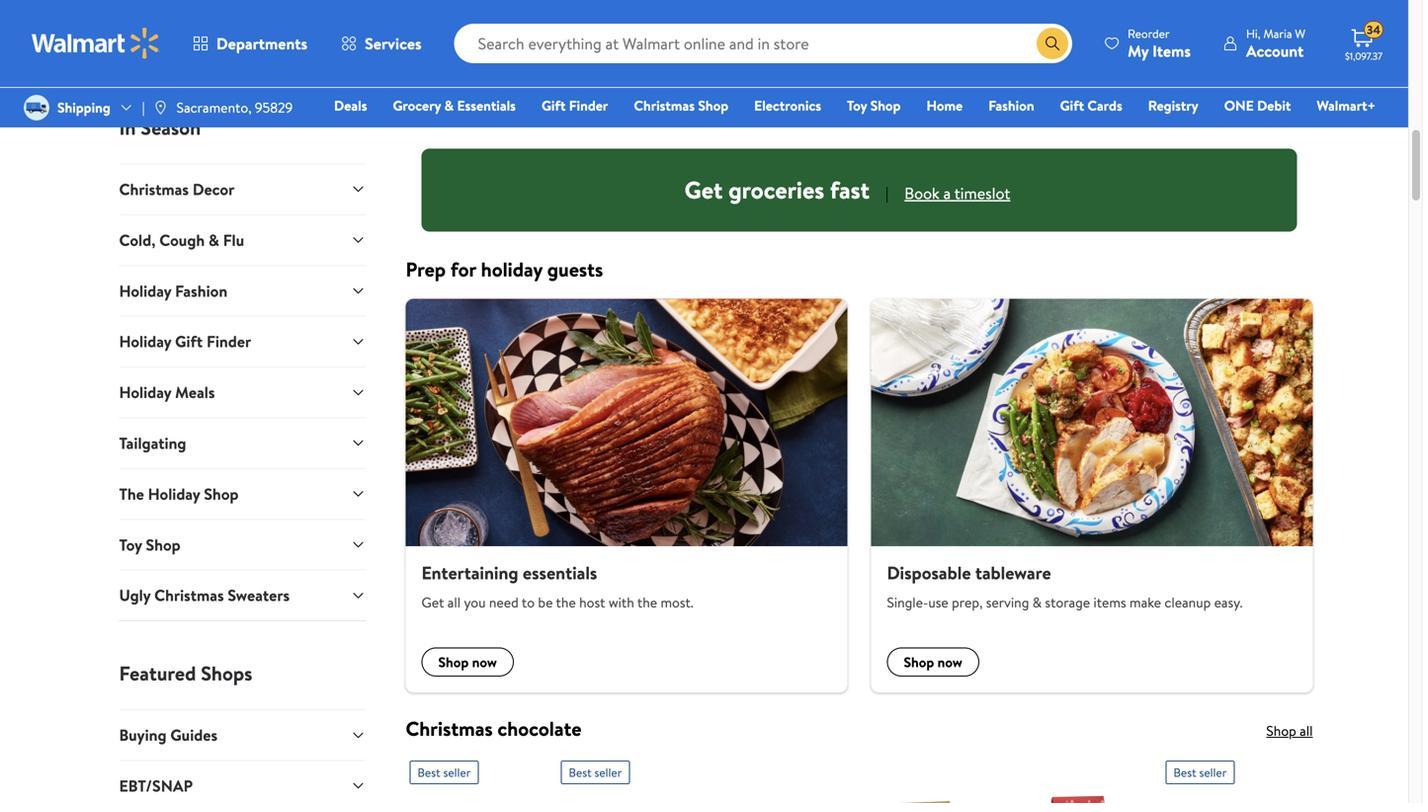 Task type: locate. For each thing, give the bounding box(es) containing it.
chocolate
[[498, 716, 582, 743]]

0 horizontal spatial  image
[[24, 95, 49, 121]]

0 vertical spatial |
[[142, 98, 145, 117]]

gift inside dropdown button
[[175, 331, 203, 353]]

0 horizontal spatial gift
[[175, 331, 203, 353]]

2 horizontal spatial gift
[[1060, 96, 1085, 115]]

1 horizontal spatial toy
[[847, 96, 867, 115]]

1 horizontal spatial seller
[[595, 765, 622, 782]]

Search search field
[[454, 24, 1073, 63]]

christmas right the 'gift finder' link
[[634, 96, 695, 115]]

0 horizontal spatial all
[[448, 593, 461, 613]]

gift up meals
[[175, 331, 203, 353]]

1 vertical spatial &
[[209, 229, 219, 251]]

buying guides button
[[119, 710, 366, 761]]

now for entertaining
[[472, 653, 497, 673]]

0 horizontal spatial best seller
[[418, 765, 471, 782]]

0 horizontal spatial best
[[418, 765, 441, 782]]

0 vertical spatial &
[[445, 96, 454, 115]]

in season
[[119, 114, 201, 141]]

0 horizontal spatial &
[[209, 229, 219, 251]]

toy shop left home link
[[847, 96, 901, 115]]

6 product group from the left
[[1166, 0, 1290, 116]]

2 horizontal spatial &
[[1033, 593, 1042, 613]]

now down use
[[938, 653, 963, 673]]

0 horizontal spatial now
[[472, 653, 497, 673]]

seller
[[443, 765, 471, 782], [595, 765, 622, 782], [1200, 765, 1227, 782]]

| left the book
[[886, 182, 889, 204]]

holiday inside 'dropdown button'
[[119, 280, 171, 302]]

get inside entertaining essentials get all you need to be the host with the most.
[[422, 593, 444, 613]]

1 now from the left
[[472, 653, 497, 673]]

gift
[[542, 96, 566, 115], [1060, 96, 1085, 115], [175, 331, 203, 353]]

tailgating button
[[119, 418, 366, 469]]

the
[[556, 593, 576, 613], [638, 593, 658, 613]]

tailgating
[[119, 433, 186, 454]]

2 vertical spatial &
[[1033, 593, 1042, 613]]

timeslot
[[955, 182, 1011, 204]]

0 horizontal spatial toy shop
[[119, 534, 181, 556]]

hi, maria w account
[[1247, 25, 1306, 62]]

1 best from the left
[[418, 765, 441, 782]]

1 horizontal spatial shop now
[[904, 653, 963, 673]]

get left you
[[422, 593, 444, 613]]

disposable
[[887, 561, 971, 586]]

holiday
[[481, 256, 543, 283]]

1 vertical spatial toy
[[119, 534, 142, 556]]

1 horizontal spatial now
[[938, 653, 963, 673]]

to
[[522, 593, 535, 613]]

1 vertical spatial |
[[886, 182, 889, 204]]

product group
[[410, 0, 533, 116], [561, 0, 685, 116], [712, 0, 836, 116], [864, 0, 987, 116], [1015, 0, 1139, 116], [1166, 0, 1290, 116]]

finder up holiday meals dropdown button at the left of the page
[[207, 331, 251, 353]]

shop now inside entertaining essentials list item
[[438, 653, 497, 673]]

my
[[1128, 40, 1149, 62]]

departments
[[217, 33, 308, 54]]

& inside "dropdown button"
[[209, 229, 219, 251]]

departments button
[[176, 20, 324, 67]]

2 product group from the left
[[561, 0, 685, 116]]

 image left shipping
[[24, 95, 49, 121]]

& left flu
[[209, 229, 219, 251]]

 image for sacramento, 95829
[[153, 100, 169, 116]]

& right serving
[[1033, 593, 1042, 613]]

2 horizontal spatial best
[[1174, 765, 1197, 782]]

registry link
[[1140, 95, 1208, 116]]

&
[[445, 96, 454, 115], [209, 229, 219, 251], [1033, 593, 1042, 613]]

easy.
[[1215, 593, 1243, 613]]

guides
[[170, 725, 218, 747]]

gift left the "cards"
[[1060, 96, 1085, 115]]

shipping
[[57, 98, 111, 117]]

shop inside dropdown button
[[146, 534, 181, 556]]

| right in
[[142, 98, 145, 117]]

now
[[472, 653, 497, 673], [938, 653, 963, 673]]

1 the from the left
[[556, 593, 576, 613]]

toy shop up ugly
[[119, 534, 181, 556]]

holiday right the at the left
[[148, 483, 200, 505]]

disposable tableware single-use prep, serving & storage items make cleanup easy.
[[887, 561, 1243, 613]]

 image right in
[[153, 100, 169, 116]]

now for disposable
[[938, 653, 963, 673]]

deals link
[[325, 95, 376, 116]]

holiday down cold,
[[119, 280, 171, 302]]

2 shop now from the left
[[904, 653, 963, 673]]

2 horizontal spatial seller
[[1200, 765, 1227, 782]]

2 now from the left
[[938, 653, 963, 673]]

1 horizontal spatial  image
[[153, 100, 169, 116]]

2 seller from the left
[[595, 765, 622, 782]]

now inside entertaining essentials list item
[[472, 653, 497, 673]]

0 horizontal spatial get
[[422, 593, 444, 613]]

0 horizontal spatial the
[[556, 593, 576, 613]]

prep
[[406, 256, 446, 283]]

christmas left chocolate
[[406, 716, 493, 743]]

get
[[685, 174, 723, 207], [422, 593, 444, 613]]

holiday inside dropdown button
[[119, 382, 171, 403]]

serving
[[986, 593, 1030, 613]]

sacramento,
[[177, 98, 252, 117]]

now down you
[[472, 653, 497, 673]]

list
[[394, 299, 1325, 693]]

2 best seller from the left
[[569, 765, 622, 782]]

finder
[[569, 96, 608, 115], [207, 331, 251, 353]]

christmas up cold,
[[119, 178, 189, 200]]

shop now down you
[[438, 653, 497, 673]]

0 vertical spatial get
[[685, 174, 723, 207]]

1 horizontal spatial gift
[[542, 96, 566, 115]]

entertaining
[[422, 561, 519, 586]]

& right grocery
[[445, 96, 454, 115]]

essentials
[[457, 96, 516, 115]]

gift finder link
[[533, 95, 617, 116]]

shops
[[201, 660, 253, 688]]

0 vertical spatial toy shop
[[847, 96, 901, 115]]

toy shop
[[847, 96, 901, 115], [119, 534, 181, 556]]

search icon image
[[1045, 36, 1061, 51]]

holiday gift finder button
[[119, 316, 366, 367]]

for
[[451, 256, 476, 283]]

one debit
[[1225, 96, 1292, 115]]

1 vertical spatial get
[[422, 593, 444, 613]]

disposable tableware list item
[[860, 299, 1325, 693]]

get left groceries
[[685, 174, 723, 207]]

gift right essentials
[[542, 96, 566, 115]]

toy down the at the left
[[119, 534, 142, 556]]

holiday meals button
[[119, 367, 366, 418]]

shop inside entertaining essentials list item
[[438, 653, 469, 673]]

the holiday shop
[[119, 483, 239, 505]]

0 horizontal spatial shop now
[[438, 653, 497, 673]]

finder left christmas shop
[[569, 96, 608, 115]]

0 horizontal spatial |
[[142, 98, 145, 117]]

walmart+ link
[[1308, 95, 1385, 116]]

fashion up holiday gift finder
[[175, 280, 228, 302]]

holiday left meals
[[119, 382, 171, 403]]

0 horizontal spatial finder
[[207, 331, 251, 353]]

2 horizontal spatial best seller
[[1174, 765, 1227, 782]]

1 vertical spatial fashion
[[175, 280, 228, 302]]

holiday
[[119, 280, 171, 302], [119, 331, 171, 353], [119, 382, 171, 403], [148, 483, 200, 505]]

fashion
[[989, 96, 1035, 115], [175, 280, 228, 302]]

1 horizontal spatial best seller
[[569, 765, 622, 782]]

1 horizontal spatial |
[[886, 182, 889, 204]]

1 horizontal spatial toy shop
[[847, 96, 901, 115]]

one
[[1225, 96, 1254, 115]]

use
[[929, 593, 949, 613]]

1 seller from the left
[[443, 765, 471, 782]]

0 horizontal spatial fashion
[[175, 280, 228, 302]]

1 horizontal spatial &
[[445, 96, 454, 115]]

christmas shop
[[634, 96, 729, 115]]

christmas
[[634, 96, 695, 115], [119, 178, 189, 200], [154, 585, 224, 607], [406, 716, 493, 743]]

shop now for disposable
[[904, 653, 963, 673]]

now inside 'disposable tableware' list item
[[938, 653, 963, 673]]

gift for gift finder
[[542, 96, 566, 115]]

the right be
[[556, 593, 576, 613]]

0 horizontal spatial seller
[[443, 765, 471, 782]]

 image
[[24, 95, 49, 121], [153, 100, 169, 116]]

items
[[1153, 40, 1191, 62]]

1 vertical spatial toy shop
[[119, 534, 181, 556]]

5 product group from the left
[[1015, 0, 1139, 116]]

0 vertical spatial toy
[[847, 96, 867, 115]]

1 vertical spatial finder
[[207, 331, 251, 353]]

shop now inside 'disposable tableware' list item
[[904, 653, 963, 673]]

0 horizontal spatial toy
[[119, 534, 142, 556]]

1 horizontal spatial finder
[[569, 96, 608, 115]]

fast
[[830, 174, 870, 207]]

the
[[119, 483, 144, 505]]

holiday for holiday meals
[[119, 382, 171, 403]]

1 horizontal spatial the
[[638, 593, 658, 613]]

in
[[119, 114, 136, 141]]

holiday up holiday meals
[[119, 331, 171, 353]]

shop
[[698, 96, 729, 115], [871, 96, 901, 115], [204, 483, 239, 505], [146, 534, 181, 556], [438, 653, 469, 673], [904, 653, 935, 673], [1267, 722, 1297, 741]]

toy right electronics link
[[847, 96, 867, 115]]

decor
[[193, 178, 235, 200]]

all
[[448, 593, 461, 613], [1300, 722, 1314, 741]]

sweaters
[[228, 585, 290, 607]]

toy shop inside toy shop link
[[847, 96, 901, 115]]

the right the with
[[638, 593, 658, 613]]

1 shop now from the left
[[438, 653, 497, 673]]

items
[[1094, 593, 1127, 613]]

need
[[489, 593, 519, 613]]

fashion right home link
[[989, 96, 1035, 115]]

0 vertical spatial fashion
[[989, 96, 1035, 115]]

shop now down use
[[904, 653, 963, 673]]

be
[[538, 593, 553, 613]]

3 product group from the left
[[712, 0, 836, 116]]

0 vertical spatial all
[[448, 593, 461, 613]]

all inside entertaining essentials get all you need to be the host with the most.
[[448, 593, 461, 613]]

1 horizontal spatial all
[[1300, 722, 1314, 741]]

1 horizontal spatial fashion
[[989, 96, 1035, 115]]

holiday for holiday fashion
[[119, 280, 171, 302]]

1 horizontal spatial best
[[569, 765, 592, 782]]

finder inside dropdown button
[[207, 331, 251, 353]]

book
[[905, 182, 940, 204]]

grocery & essentials
[[393, 96, 516, 115]]



Task type: describe. For each thing, give the bounding box(es) containing it.
3 best from the left
[[1174, 765, 1197, 782]]

gift cards
[[1060, 96, 1123, 115]]

entertaining essentials get all you need to be the host with the most.
[[422, 561, 694, 613]]

groceries
[[729, 174, 825, 207]]

cold,
[[119, 229, 156, 251]]

home
[[927, 96, 963, 115]]

featured shops
[[119, 660, 253, 688]]

storage
[[1045, 593, 1091, 613]]

toy inside toy shop dropdown button
[[119, 534, 142, 556]]

lindt lindor holiday milk chocolate candy truffles, 8.5 oz. bag image
[[1015, 793, 1139, 804]]

shop inside dropdown button
[[204, 483, 239, 505]]

entertaining essentials list item
[[394, 299, 860, 693]]

toy shop inside toy shop dropdown button
[[119, 534, 181, 556]]

95829
[[255, 98, 293, 117]]

grocery
[[393, 96, 441, 115]]

holiday gift finder
[[119, 331, 251, 353]]

cold, cough & flu
[[119, 229, 244, 251]]

christmas right ugly
[[154, 585, 224, 607]]

christmas shop link
[[625, 95, 738, 116]]

holiday for holiday gift finder
[[119, 331, 171, 353]]

2 the from the left
[[638, 593, 658, 613]]

3 seller from the left
[[1200, 765, 1227, 782]]

ugly christmas sweaters button
[[119, 570, 366, 621]]

holiday fashion button
[[119, 265, 366, 316]]

christmas chocolate
[[406, 716, 582, 743]]

essentials
[[523, 561, 598, 586]]

prep,
[[952, 593, 983, 613]]

toy shop button
[[119, 519, 366, 570]]

christmas for christmas decor
[[119, 178, 189, 200]]

christmas decor button
[[119, 164, 366, 214]]

holiday fashion
[[119, 280, 228, 302]]

fashion inside 'dropdown button'
[[175, 280, 228, 302]]

book a timeslot
[[905, 182, 1011, 204]]

walmart+
[[1317, 96, 1376, 115]]

gift for gift cards
[[1060, 96, 1085, 115]]

christmas for christmas chocolate
[[406, 716, 493, 743]]

& inside disposable tableware single-use prep, serving & storage items make cleanup easy.
[[1033, 593, 1042, 613]]

christmas for christmas shop
[[634, 96, 695, 115]]

most.
[[661, 593, 694, 613]]

debit
[[1258, 96, 1292, 115]]

toy shop link
[[838, 95, 910, 116]]

grocery & essentials link
[[384, 95, 525, 116]]

ebt/snap
[[119, 776, 193, 797]]

cards
[[1088, 96, 1123, 115]]

walmart image
[[32, 28, 160, 59]]

shop now for entertaining
[[438, 653, 497, 673]]

cold, cough & flu button
[[119, 214, 366, 265]]

toy inside toy shop link
[[847, 96, 867, 115]]

gift finder
[[542, 96, 608, 115]]

maria
[[1264, 25, 1293, 42]]

reorder my items
[[1128, 25, 1191, 62]]

1 best seller from the left
[[418, 765, 471, 782]]

1 horizontal spatial get
[[685, 174, 723, 207]]

Walmart Site-Wide search field
[[454, 24, 1073, 63]]

prep for holiday guests
[[406, 256, 603, 283]]

2 best from the left
[[569, 765, 592, 782]]

electronics
[[755, 96, 822, 115]]

ugly christmas sweaters
[[119, 585, 290, 607]]

tableware
[[976, 561, 1052, 586]]

the holiday shop button
[[119, 469, 366, 519]]

1 product group from the left
[[410, 0, 533, 116]]

w
[[1296, 25, 1306, 42]]

shop all link
[[1267, 722, 1314, 741]]

one debit link
[[1216, 95, 1300, 116]]

cough
[[159, 229, 205, 251]]

sacramento, 95829
[[177, 98, 293, 117]]

4 product group from the left
[[864, 0, 987, 116]]

flu
[[223, 229, 244, 251]]

1 vertical spatial all
[[1300, 722, 1314, 741]]

holiday meals
[[119, 382, 215, 403]]

3 best seller from the left
[[1174, 765, 1227, 782]]

gift cards link
[[1052, 95, 1132, 116]]

get groceries fast
[[685, 174, 870, 207]]

meals
[[175, 382, 215, 403]]

shop all
[[1267, 722, 1314, 741]]

home link
[[918, 95, 972, 116]]

services
[[365, 33, 422, 54]]

registry
[[1149, 96, 1199, 115]]

you
[[464, 593, 486, 613]]

guests
[[547, 256, 603, 283]]

34
[[1367, 21, 1381, 38]]

lindt lindor assorted chocolate candy truffles, 8.5 oz. bag image
[[864, 793, 987, 804]]

with
[[609, 593, 635, 613]]

deals
[[334, 96, 367, 115]]

list containing entertaining essentials
[[394, 299, 1325, 693]]

$1,097.37
[[1346, 49, 1383, 63]]

shop inside 'disposable tableware' list item
[[904, 653, 935, 673]]

0 vertical spatial finder
[[569, 96, 608, 115]]

single-
[[887, 593, 929, 613]]

fashion link
[[980, 95, 1044, 116]]

a
[[944, 182, 951, 204]]

ebt/snap button
[[119, 761, 366, 804]]

christmas decor
[[119, 178, 235, 200]]

hi,
[[1247, 25, 1261, 42]]

 image for shipping
[[24, 95, 49, 121]]

buying
[[119, 725, 167, 747]]

electronics link
[[746, 95, 831, 116]]

season
[[141, 114, 201, 141]]

buying guides
[[119, 725, 218, 747]]

ugly
[[119, 585, 151, 607]]

featured
[[119, 660, 196, 688]]

reorder
[[1128, 25, 1170, 42]]



Task type: vqa. For each thing, say whether or not it's contained in the screenshot.
the 'Shop' in the the holiday shop dropdown button
yes



